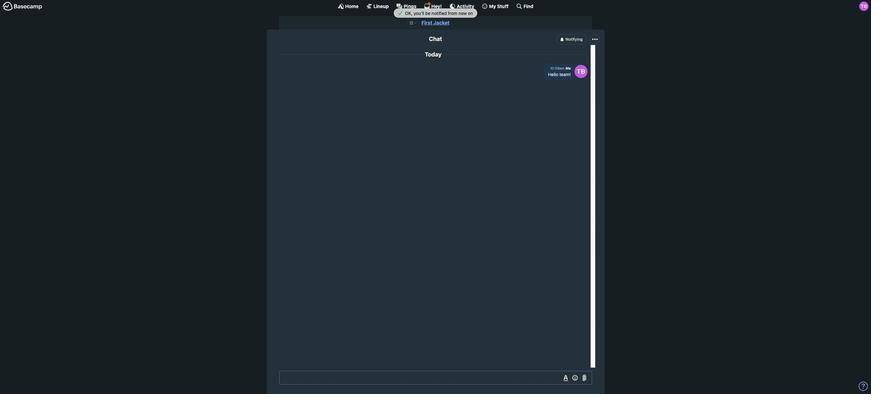 Task type: locate. For each thing, give the bounding box(es) containing it.
you'll
[[414, 10, 425, 16]]

find
[[524, 3, 534, 9]]

pings
[[404, 3, 417, 9]]

notified
[[432, 10, 447, 16]]

None text field
[[279, 371, 593, 385]]

my stuff button
[[482, 3, 509, 9]]

notifying
[[566, 37, 583, 42]]

on
[[468, 10, 473, 16]]

tyler black image
[[860, 2, 869, 11], [575, 65, 588, 78]]

ok, you'll be notified from now on alert
[[0, 8, 872, 18]]

first
[[422, 20, 433, 25]]

0 horizontal spatial tyler black image
[[575, 65, 588, 78]]

from
[[448, 10, 458, 16]]

1 vertical spatial tyler black image
[[575, 65, 588, 78]]

0 vertical spatial tyler black image
[[860, 2, 869, 11]]

first jacket link
[[422, 20, 450, 25]]

hello
[[549, 72, 559, 77]]

ok,
[[405, 10, 413, 16]]

10:09am
[[551, 66, 565, 70]]

lineup
[[374, 3, 389, 9]]

main element
[[0, 0, 872, 12]]

1 horizontal spatial tyler black image
[[860, 2, 869, 11]]

today
[[425, 51, 442, 58]]

ok, you'll be notified from now on
[[404, 10, 473, 16]]

10:09am link
[[551, 66, 565, 70]]

10:09am hello team!
[[549, 66, 571, 77]]

home link
[[338, 3, 359, 9]]



Task type: describe. For each thing, give the bounding box(es) containing it.
jacket
[[434, 20, 450, 25]]

team!
[[560, 72, 571, 77]]

first jacket
[[422, 20, 450, 25]]

10:09am element
[[551, 66, 565, 70]]

my stuff
[[490, 3, 509, 9]]

be
[[426, 10, 431, 16]]

home
[[346, 3, 359, 9]]

hey!
[[432, 3, 442, 9]]

pings button
[[397, 3, 417, 9]]

now
[[459, 10, 467, 16]]

notifying link
[[557, 34, 588, 44]]

my
[[490, 3, 496, 9]]

stuff
[[498, 3, 509, 9]]

find button
[[517, 3, 534, 9]]

switch accounts image
[[2, 2, 42, 11]]

chat
[[429, 35, 443, 42]]

activity
[[457, 3, 475, 9]]

activity link
[[450, 3, 475, 9]]

lineup link
[[366, 3, 389, 9]]

hey! button
[[424, 2, 442, 9]]



Task type: vqa. For each thing, say whether or not it's contained in the screenshot.
FROM
yes



